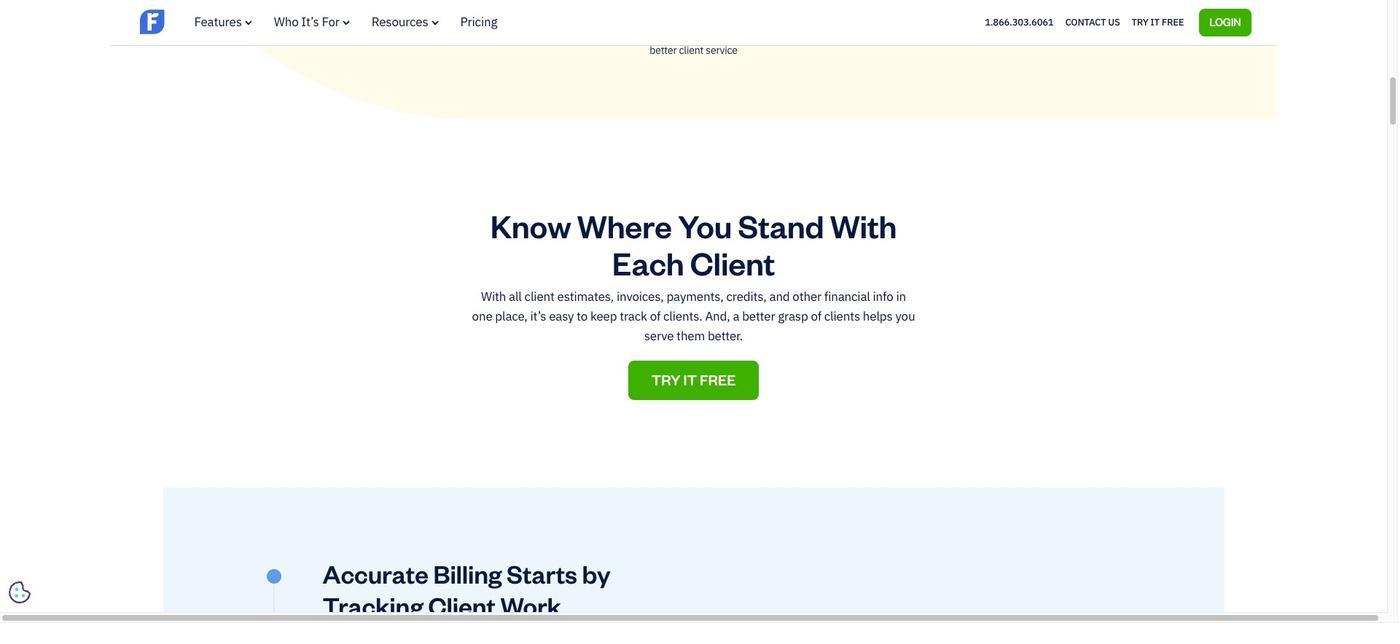 Task type: locate. For each thing, give the bounding box(es) containing it.
info
[[873, 288, 894, 304]]

easy down business
[[857, 27, 878, 40]]

and right up
[[921, 27, 938, 40]]

1.866.303.6061
[[985, 16, 1054, 28]]

2 horizontal spatial freshbooks
[[930, 11, 983, 24]]

of inside the roi on freshbooks subscriptions is 1087%, and that's on top of providing better client service
[[725, 27, 734, 40]]

0 vertical spatial client
[[691, 242, 775, 283]]

client left the "work" at the bottom left
[[428, 590, 496, 622]]

starts
[[507, 558, 577, 590]]

login
[[1210, 15, 1242, 28]]

with
[[473, 27, 492, 40]]

is up started
[[985, 11, 992, 24]]

on left top
[[695, 27, 706, 40]]

1 horizontal spatial in
[[897, 288, 906, 304]]

try it free
[[1132, 16, 1184, 28]]

1 vertical spatial easy
[[549, 308, 574, 324]]

freshbooks up 'that's'
[[658, 11, 710, 24]]

0 horizontal spatial and
[[649, 27, 665, 40]]

to
[[880, 27, 889, 40], [577, 308, 588, 324]]

better right the a
[[742, 308, 776, 324]]

0 horizontal spatial easy
[[549, 308, 574, 324]]

0 horizontal spatial client
[[525, 288, 555, 304]]

try
[[1132, 16, 1149, 28]]

in
[[555, 11, 564, 24], [897, 288, 906, 304]]

2 horizontal spatial and
[[921, 27, 938, 40]]

2 is from the left
[[985, 11, 992, 24]]

it
[[684, 370, 697, 389]]

client
[[679, 44, 704, 57], [525, 288, 555, 304]]

1 horizontal spatial on
[[695, 27, 706, 40]]

try it free link
[[628, 361, 759, 400]]

is inside of business owners say freshbooks is super easy to set up and get started
[[985, 11, 992, 24]]

them
[[677, 328, 705, 344]]

and up grasp
[[770, 288, 790, 304]]

1 vertical spatial on
[[695, 27, 706, 40]]

freshbooks
[[658, 11, 710, 24], [930, 11, 983, 24], [495, 27, 547, 40]]

a
[[733, 308, 740, 324]]

in inside save $7000 every year (on average) in billable hours with freshbooks
[[555, 11, 564, 24]]

is inside the roi on freshbooks subscriptions is 1087%, and that's on top of providing better client service
[[775, 11, 782, 24]]

better.
[[708, 328, 743, 344]]

0 vertical spatial with
[[830, 205, 897, 245]]

1 vertical spatial in
[[897, 288, 906, 304]]

clients.
[[664, 308, 703, 324]]

clients
[[825, 308, 861, 324]]

who it's for link
[[274, 14, 350, 30]]

you
[[678, 205, 732, 245]]

and
[[649, 27, 665, 40], [921, 27, 938, 40], [770, 288, 790, 304]]

client inside know where you stand with each client with all client estimates, invoices, payments, credits, and other financial info in one place, it's easy to keep track of clients. and, a better grasp of clients helps you serve them better.
[[525, 288, 555, 304]]

1 horizontal spatial better
[[742, 308, 776, 324]]

0 vertical spatial to
[[880, 27, 889, 40]]

on right roi
[[645, 11, 656, 24]]

freshbooks logo image
[[140, 8, 253, 36]]

of right top
[[725, 27, 734, 40]]

better
[[650, 44, 677, 57], [742, 308, 776, 324]]

each
[[612, 242, 684, 283]]

0 horizontal spatial freshbooks
[[495, 27, 547, 40]]

better down 'that's'
[[650, 44, 677, 57]]

us
[[1109, 16, 1121, 28]]

0 vertical spatial better
[[650, 44, 677, 57]]

freshbooks up get
[[930, 11, 983, 24]]

1 vertical spatial client
[[428, 590, 496, 622]]

client up 'credits,'
[[691, 242, 775, 283]]

and,
[[705, 308, 730, 324]]

pricing
[[461, 14, 498, 30]]

0 horizontal spatial better
[[650, 44, 677, 57]]

0 vertical spatial in
[[555, 11, 564, 24]]

dialog
[[0, 0, 1399, 624]]

0 vertical spatial client
[[679, 44, 704, 57]]

1 horizontal spatial client
[[679, 44, 704, 57]]

0 horizontal spatial with
[[481, 288, 506, 304]]

1 vertical spatial with
[[481, 288, 506, 304]]

0 vertical spatial on
[[645, 11, 656, 24]]

on
[[645, 11, 656, 24], [695, 27, 706, 40]]

that's
[[668, 27, 693, 40]]

better inside know where you stand with each client with all client estimates, invoices, payments, credits, and other financial info in one place, it's easy to keep track of clients. and, a better grasp of clients helps you serve them better.
[[742, 308, 776, 324]]

easy inside know where you stand with each client with all client estimates, invoices, payments, credits, and other financial info in one place, it's easy to keep track of clients. and, a better grasp of clients helps you serve them better.
[[549, 308, 574, 324]]

keep
[[591, 308, 617, 324]]

every
[[450, 11, 474, 24]]

all
[[509, 288, 522, 304]]

super
[[830, 27, 855, 40]]

owners
[[878, 11, 911, 24]]

is up providing
[[775, 11, 782, 24]]

better inside the roi on freshbooks subscriptions is 1087%, and that's on top of providing better client service
[[650, 44, 677, 57]]

helps
[[863, 308, 893, 324]]

0 horizontal spatial to
[[577, 308, 588, 324]]

client down 'that's'
[[679, 44, 704, 57]]

1 horizontal spatial client
[[691, 242, 775, 283]]

of
[[825, 11, 834, 24], [725, 27, 734, 40], [650, 308, 661, 324], [811, 308, 822, 324]]

1 horizontal spatial freshbooks
[[658, 11, 710, 24]]

1 horizontal spatial and
[[770, 288, 790, 304]]

to down estimates,
[[577, 308, 588, 324]]

1 horizontal spatial is
[[985, 11, 992, 24]]

client
[[691, 242, 775, 283], [428, 590, 496, 622]]

to inside know where you stand with each client with all client estimates, invoices, payments, credits, and other financial info in one place, it's easy to keep track of clients. and, a better grasp of clients helps you serve them better.
[[577, 308, 588, 324]]

0 horizontal spatial client
[[428, 590, 496, 622]]

cookie consent banner dialog
[[11, 433, 230, 602]]

free
[[700, 370, 736, 389]]

resources link
[[372, 14, 439, 30]]

1 horizontal spatial with
[[830, 205, 897, 245]]

contact us link
[[1066, 13, 1121, 32]]

it's
[[531, 308, 547, 324]]

estimates,
[[558, 288, 614, 304]]

1 horizontal spatial to
[[880, 27, 889, 40]]

1 vertical spatial to
[[577, 308, 588, 324]]

1 vertical spatial better
[[742, 308, 776, 324]]

0 vertical spatial easy
[[857, 27, 878, 40]]

where
[[577, 205, 672, 245]]

it
[[1151, 16, 1160, 28]]

1 horizontal spatial easy
[[857, 27, 878, 40]]

freshbooks down the average)
[[495, 27, 547, 40]]

in right the average)
[[555, 11, 564, 24]]

try it free link
[[1132, 13, 1184, 32]]

and inside know where you stand with each client with all client estimates, invoices, payments, credits, and other financial info in one place, it's easy to keep track of clients. and, a better grasp of clients helps you serve them better.
[[770, 288, 790, 304]]

say
[[913, 11, 928, 24]]

free
[[1162, 16, 1184, 28]]

of up super
[[825, 11, 834, 24]]

and left 'that's'
[[649, 27, 665, 40]]

is
[[775, 11, 782, 24], [985, 11, 992, 24]]

1 is from the left
[[775, 11, 782, 24]]

tracking
[[323, 590, 424, 622]]

0 horizontal spatial in
[[555, 11, 564, 24]]

in right info
[[897, 288, 906, 304]]

and inside the roi on freshbooks subscriptions is 1087%, and that's on top of providing better client service
[[649, 27, 665, 40]]

client up the it's
[[525, 288, 555, 304]]

easy right the it's
[[549, 308, 574, 324]]

1 vertical spatial client
[[525, 288, 555, 304]]

started
[[956, 27, 988, 40]]

0 horizontal spatial is
[[775, 11, 782, 24]]

easy
[[857, 27, 878, 40], [549, 308, 574, 324]]

other
[[793, 288, 822, 304]]

is for the roi on freshbooks subscriptions is 1087%, and that's on top of providing better client service
[[775, 11, 782, 24]]

to left set
[[880, 27, 889, 40]]



Task type: describe. For each thing, give the bounding box(es) containing it.
to inside of business owners say freshbooks is super easy to set up and get started
[[880, 27, 889, 40]]

providing
[[736, 27, 777, 40]]

who
[[274, 14, 299, 30]]

hours
[[446, 27, 471, 40]]

by
[[582, 558, 611, 590]]

financial
[[825, 288, 871, 304]]

resources
[[372, 14, 428, 30]]

of business owners say freshbooks is super easy to set up and get started
[[825, 11, 992, 40]]

accurate billing starts by tracking client work
[[323, 558, 611, 622]]

freshbooks inside save $7000 every year (on average) in billable hours with freshbooks
[[495, 27, 547, 40]]

try
[[652, 370, 681, 389]]

of up serve
[[650, 308, 661, 324]]

grasp
[[778, 308, 808, 324]]

invoices,
[[617, 288, 664, 304]]

contact
[[1066, 16, 1107, 28]]

who it's for
[[274, 14, 340, 30]]

freshbooks inside the roi on freshbooks subscriptions is 1087%, and that's on top of providing better client service
[[658, 11, 710, 24]]

1.866.303.6061 link
[[985, 16, 1054, 28]]

is for of business owners say freshbooks is super easy to set up and get started
[[985, 11, 992, 24]]

serve
[[644, 328, 674, 344]]

client inside the roi on freshbooks subscriptions is 1087%, and that's on top of providing better client service
[[679, 44, 704, 57]]

1087%,
[[610, 27, 646, 40]]

(on
[[498, 11, 513, 24]]

up
[[907, 27, 919, 40]]

and inside of business owners say freshbooks is super easy to set up and get started
[[921, 27, 938, 40]]

get
[[940, 27, 954, 40]]

know
[[491, 205, 571, 245]]

payments,
[[667, 288, 724, 304]]

the roi on freshbooks subscriptions is 1087%, and that's on top of providing better client service
[[606, 11, 782, 57]]

features
[[194, 14, 242, 30]]

0 horizontal spatial on
[[645, 11, 656, 24]]

pricing link
[[461, 14, 498, 30]]

$7000
[[418, 11, 448, 24]]

client inside know where you stand with each client with all client estimates, invoices, payments, credits, and other financial info in one place, it's easy to keep track of clients. and, a better grasp of clients helps you serve them better.
[[691, 242, 775, 283]]

the
[[606, 11, 623, 24]]

in inside know where you stand with each client with all client estimates, invoices, payments, credits, and other financial info in one place, it's easy to keep track of clients. and, a better grasp of clients helps you serve them better.
[[897, 288, 906, 304]]

you
[[896, 308, 915, 324]]

place,
[[495, 308, 528, 324]]

features link
[[194, 14, 252, 30]]

know where you stand with each client with all client estimates, invoices, payments, credits, and other financial info in one place, it's easy to keep track of clients. and, a better grasp of clients helps you serve them better.
[[472, 205, 915, 344]]

client inside accurate billing starts by tracking client work
[[428, 590, 496, 622]]

cookie preferences image
[[9, 582, 31, 604]]

save
[[394, 11, 416, 24]]

for
[[322, 14, 340, 30]]

freshbooks inside of business owners say freshbooks is super easy to set up and get started
[[930, 11, 983, 24]]

try it free
[[652, 370, 736, 389]]

of inside of business owners say freshbooks is super easy to set up and get started
[[825, 11, 834, 24]]

work
[[501, 590, 561, 622]]

of down other
[[811, 308, 822, 324]]

billing
[[433, 558, 502, 590]]

accurate
[[323, 558, 429, 590]]

save $7000 every year (on average) in billable hours with freshbooks
[[394, 11, 564, 40]]

credits,
[[727, 288, 767, 304]]

login link
[[1200, 9, 1252, 36]]

contact us
[[1066, 16, 1121, 28]]

track
[[620, 308, 647, 324]]

billable
[[411, 27, 443, 40]]

average)
[[515, 11, 553, 24]]

subscriptions
[[713, 11, 772, 24]]

service
[[706, 44, 738, 57]]

stand
[[738, 205, 824, 245]]

year
[[477, 11, 496, 24]]

it's
[[301, 14, 319, 30]]

one
[[472, 308, 493, 324]]

business
[[836, 11, 876, 24]]

roi
[[625, 11, 642, 24]]

top
[[708, 27, 723, 40]]

easy inside of business owners say freshbooks is super easy to set up and get started
[[857, 27, 878, 40]]

set
[[891, 27, 905, 40]]



Task type: vqa. For each thing, say whether or not it's contained in the screenshot.
the for for resources
no



